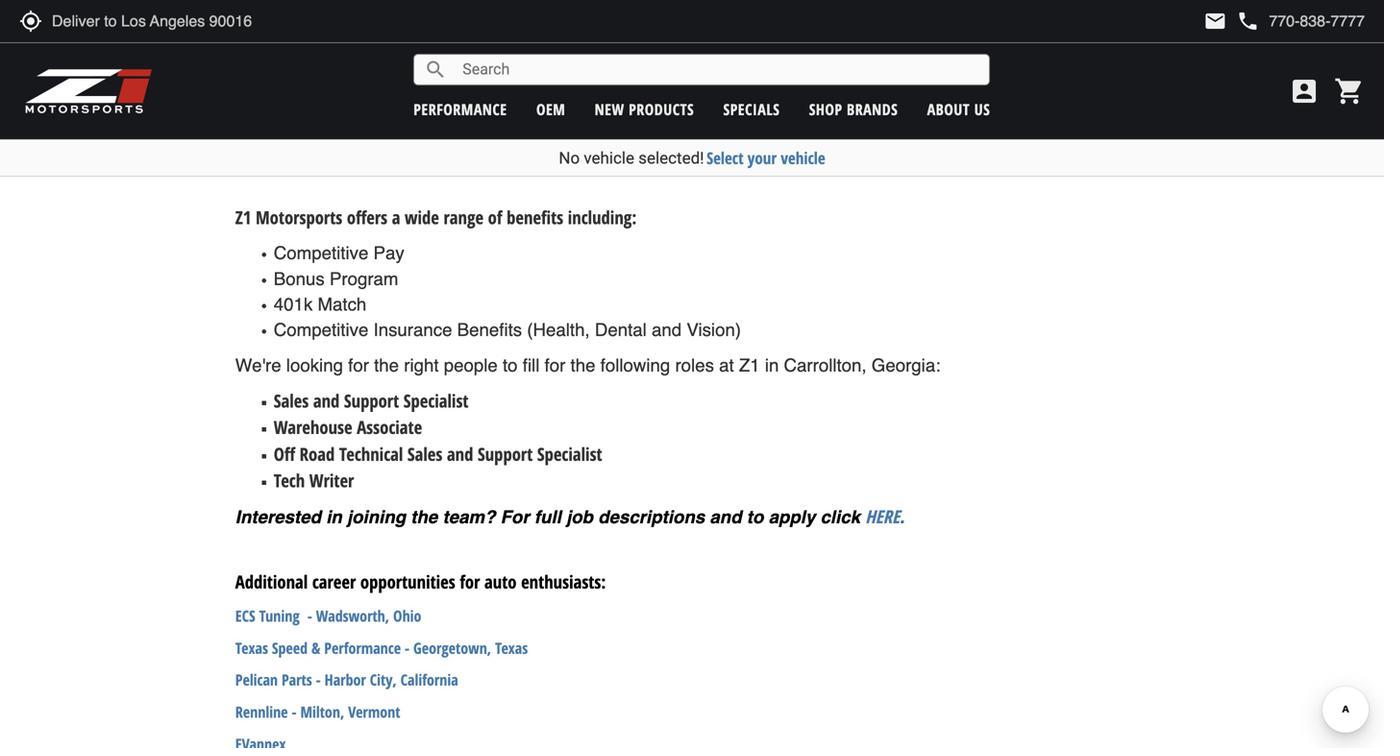 Task type: describe. For each thing, give the bounding box(es) containing it.
1 vertical spatial sales
[[407, 442, 443, 466]]

fill
[[523, 355, 540, 376]]

at
[[719, 355, 734, 376]]

shop brands
[[809, 99, 898, 120]]

rennline
[[235, 702, 288, 723]]

1 horizontal spatial for
[[460, 570, 480, 594]]

2 competitive from the top
[[274, 320, 368, 341]]

about
[[927, 99, 970, 120]]

vermont
[[348, 702, 400, 723]]

1 vertical spatial -
[[316, 670, 321, 691]]

here
[[865, 505, 900, 529]]

looking
[[286, 355, 343, 376]]

vision)
[[687, 320, 741, 341]]

job
[[566, 507, 593, 528]]

1 horizontal spatial specialist
[[537, 442, 602, 466]]

no vehicle selected! select your vehicle
[[559, 147, 825, 169]]

technical
[[339, 442, 403, 466]]

offers
[[347, 205, 387, 230]]

new products link
[[595, 99, 694, 120]]

performance
[[324, 638, 401, 659]]

we're
[[235, 355, 281, 376]]

your
[[748, 147, 777, 169]]

descriptions
[[598, 507, 705, 528]]

z1 motorsports logo image
[[24, 67, 153, 115]]

2 horizontal spatial for
[[545, 355, 566, 376]]

georgia:
[[872, 355, 940, 376]]

to inside interested in joining the team? for full job descriptions and to apply click here .
[[747, 507, 764, 528]]

shopping_cart link
[[1329, 76, 1365, 107]]

bonus
[[274, 269, 325, 290]]

harbor
[[325, 670, 366, 691]]

new products
[[595, 99, 694, 120]]

road
[[300, 442, 335, 466]]

performance
[[414, 99, 507, 120]]

rennline - milton, vermont
[[235, 702, 400, 723]]

1 horizontal spatial vehicle
[[781, 147, 825, 169]]

(health,
[[527, 320, 590, 341]]

writer
[[309, 469, 354, 493]]

match
[[318, 294, 367, 315]]

select your vehicle link
[[707, 147, 825, 169]]

shop
[[809, 99, 843, 120]]

ecs tuning  - wadsworth, ohio link
[[235, 606, 421, 627]]

a
[[392, 205, 400, 230]]

here link
[[865, 505, 900, 529]]

carrollton,
[[784, 355, 867, 376]]

0 horizontal spatial specialist
[[403, 389, 469, 413]]

pelican
[[235, 670, 278, 691]]

0 vertical spatial support
[[344, 389, 399, 413]]

of
[[488, 205, 502, 230]]

1 texas from the left
[[235, 638, 268, 659]]

enthusiasts:
[[521, 570, 606, 594]]

&
[[311, 638, 320, 659]]

additional career opportunities for auto enthusiasts:
[[235, 570, 606, 594]]

off
[[274, 442, 295, 466]]

account_box
[[1289, 76, 1320, 107]]

interested in joining the team? for full job descriptions and to apply click here .
[[235, 505, 910, 529]]

products
[[629, 99, 694, 120]]

click
[[820, 507, 860, 528]]

my_location
[[19, 10, 42, 33]]

roles
[[675, 355, 714, 376]]

following
[[600, 355, 670, 376]]

milton,
[[300, 702, 344, 723]]

joining
[[347, 507, 406, 528]]

vehicle inside no vehicle selected! select your vehicle
[[584, 149, 634, 168]]

ecs
[[235, 606, 255, 627]]

the for here
[[411, 507, 438, 528]]

career
[[312, 570, 356, 594]]

opportunities
[[360, 570, 455, 594]]

team?
[[443, 507, 495, 528]]

competitive pay bonus program 401k match competitive insurance benefits (health, dental and vision)
[[274, 243, 741, 341]]

the for z1
[[374, 355, 399, 376]]

oem link
[[536, 99, 566, 120]]



Task type: vqa. For each thing, say whether or not it's contained in the screenshot.
first "kit" from right
no



Task type: locate. For each thing, give the bounding box(es) containing it.
0 horizontal spatial for
[[348, 355, 369, 376]]

2 horizontal spatial the
[[570, 355, 595, 376]]

account_box link
[[1284, 76, 1325, 107]]

and up team?
[[447, 442, 473, 466]]

2 texas from the left
[[495, 638, 528, 659]]

shopping_cart
[[1334, 76, 1365, 107]]

1 horizontal spatial sales
[[407, 442, 443, 466]]

for right looking
[[348, 355, 369, 376]]

.
[[900, 507, 905, 528]]

additional
[[235, 570, 308, 594]]

1 horizontal spatial -
[[316, 670, 321, 691]]

new
[[595, 99, 624, 120]]

pelican parts - harbor city, california
[[235, 670, 458, 691]]

2 horizontal spatial -
[[405, 638, 410, 659]]

z1 left motorsports
[[235, 205, 251, 230]]

and inside interested in joining the team? for full job descriptions and to apply click here .
[[710, 507, 742, 528]]

texas right georgetown,
[[495, 638, 528, 659]]

in inside interested in joining the team? for full job descriptions and to apply click here .
[[326, 507, 342, 528]]

vehicle right 'your'
[[781, 147, 825, 169]]

city,
[[370, 670, 397, 691]]

benefits
[[507, 205, 563, 230]]

1 vertical spatial to
[[747, 507, 764, 528]]

phone
[[1236, 10, 1260, 33]]

apply
[[769, 507, 815, 528]]

0 vertical spatial specialist
[[403, 389, 469, 413]]

full
[[534, 507, 561, 528]]

specials link
[[723, 99, 780, 120]]

warehouse
[[274, 415, 352, 440]]

0 horizontal spatial to
[[503, 355, 518, 376]]

including:
[[568, 205, 637, 230]]

vehicle right no at the top left of page
[[584, 149, 634, 168]]

competitive down the match
[[274, 320, 368, 341]]

401k
[[274, 294, 313, 315]]

texas
[[235, 638, 268, 659], [495, 638, 528, 659]]

specialist
[[403, 389, 469, 413], [537, 442, 602, 466]]

sales
[[274, 389, 309, 413], [407, 442, 443, 466]]

specialist up interested in joining the team? for full job descriptions and to apply click here .
[[537, 442, 602, 466]]

the inside interested in joining the team? for full job descriptions and to apply click here .
[[411, 507, 438, 528]]

competitive up bonus
[[274, 243, 368, 264]]

pay
[[373, 243, 404, 264]]

for left auto on the left
[[460, 570, 480, 594]]

0 vertical spatial in
[[765, 355, 779, 376]]

2 vertical spatial -
[[292, 702, 297, 723]]

in right at
[[765, 355, 779, 376]]

parts
[[282, 670, 312, 691]]

-
[[405, 638, 410, 659], [316, 670, 321, 691], [292, 702, 297, 723]]

0 horizontal spatial the
[[374, 355, 399, 376]]

0 vertical spatial -
[[405, 638, 410, 659]]

us
[[974, 99, 990, 120]]

the left right
[[374, 355, 399, 376]]

insurance
[[373, 320, 452, 341]]

dental
[[595, 320, 647, 341]]

the
[[374, 355, 399, 376], [570, 355, 595, 376], [411, 507, 438, 528]]

0 vertical spatial to
[[503, 355, 518, 376]]

brands
[[847, 99, 898, 120]]

0 horizontal spatial z1
[[235, 205, 251, 230]]

interested
[[235, 507, 321, 528]]

in
[[765, 355, 779, 376], [326, 507, 342, 528]]

to left apply
[[747, 507, 764, 528]]

to
[[503, 355, 518, 376], [747, 507, 764, 528]]

1 vertical spatial specialist
[[537, 442, 602, 466]]

1 vertical spatial competitive
[[274, 320, 368, 341]]

1 horizontal spatial in
[[765, 355, 779, 376]]

the down the (health,
[[570, 355, 595, 376]]

mail
[[1204, 10, 1227, 33]]

0 vertical spatial z1
[[235, 205, 251, 230]]

0 horizontal spatial vehicle
[[584, 149, 634, 168]]

georgetown,
[[413, 638, 491, 659]]

program
[[330, 269, 398, 290]]

benefits
[[457, 320, 522, 341]]

0 horizontal spatial support
[[344, 389, 399, 413]]

speed
[[272, 638, 308, 659]]

0 horizontal spatial in
[[326, 507, 342, 528]]

1 horizontal spatial the
[[411, 507, 438, 528]]

support up for
[[478, 442, 533, 466]]

support up associate
[[344, 389, 399, 413]]

1 horizontal spatial z1
[[739, 355, 760, 376]]

wide
[[405, 205, 439, 230]]

california
[[400, 670, 458, 691]]

1 vertical spatial in
[[326, 507, 342, 528]]

associate
[[357, 415, 422, 440]]

we're looking for the right people to fill for the following roles at z1 in carrollton, georgia:
[[235, 355, 940, 376]]

and left apply
[[710, 507, 742, 528]]

in down "writer"
[[326, 507, 342, 528]]

for right 'fill'
[[545, 355, 566, 376]]

oem
[[536, 99, 566, 120]]

texas up pelican
[[235, 638, 268, 659]]

pelican parts - harbor city, california link
[[235, 670, 458, 691]]

about us
[[927, 99, 990, 120]]

specialist down right
[[403, 389, 469, 413]]

right
[[404, 355, 439, 376]]

- left "milton,"
[[292, 702, 297, 723]]

0 vertical spatial competitive
[[274, 243, 368, 264]]

z1 motorsports offers a wide range of benefits including:
[[235, 205, 637, 230]]

about us link
[[927, 99, 990, 120]]

1 horizontal spatial support
[[478, 442, 533, 466]]

tuning
[[259, 606, 300, 627]]

ecs tuning  - wadsworth, ohio
[[235, 606, 421, 627]]

specials
[[723, 99, 780, 120]]

0 horizontal spatial texas
[[235, 638, 268, 659]]

range
[[444, 205, 484, 230]]

and inside competitive pay bonus program 401k match competitive insurance benefits (health, dental and vision)
[[652, 320, 682, 341]]

z1 right at
[[739, 355, 760, 376]]

wadsworth,
[[316, 606, 389, 627]]

phone link
[[1236, 10, 1365, 33]]

1 competitive from the top
[[274, 243, 368, 264]]

1 vertical spatial z1
[[739, 355, 760, 376]]

tech
[[274, 469, 305, 493]]

0 vertical spatial sales
[[274, 389, 309, 413]]

people
[[444, 355, 498, 376]]

and up the warehouse
[[313, 389, 340, 413]]

vehicle
[[781, 147, 825, 169], [584, 149, 634, 168]]

selected!
[[638, 149, 704, 168]]

the left team?
[[411, 507, 438, 528]]

no
[[559, 149, 580, 168]]

sales down associate
[[407, 442, 443, 466]]

sales and support specialist warehouse associate off road technical sales and support specialist tech writer
[[274, 389, 602, 493]]

1 horizontal spatial to
[[747, 507, 764, 528]]

texas speed & performance - georgetown, texas link
[[235, 638, 528, 659]]

search
[[424, 58, 447, 81]]

ohio
[[393, 606, 421, 627]]

0 horizontal spatial -
[[292, 702, 297, 723]]

to left 'fill'
[[503, 355, 518, 376]]

sales up the warehouse
[[274, 389, 309, 413]]

select
[[707, 147, 744, 169]]

mail phone
[[1204, 10, 1260, 33]]

rennline - milton, vermont link
[[235, 702, 400, 723]]

Search search field
[[447, 55, 989, 85]]

and up roles
[[652, 320, 682, 341]]

support
[[344, 389, 399, 413], [478, 442, 533, 466]]

0 horizontal spatial sales
[[274, 389, 309, 413]]

shop brands link
[[809, 99, 898, 120]]

- right parts
[[316, 670, 321, 691]]

for
[[500, 507, 529, 528]]

free shipping!  on select z1 products shipped within the continental us. image
[[235, 0, 1149, 175]]

competitive
[[274, 243, 368, 264], [274, 320, 368, 341]]

- down ohio
[[405, 638, 410, 659]]

texas speed & performance - georgetown, texas
[[235, 638, 528, 659]]

motorsports
[[256, 205, 342, 230]]

1 horizontal spatial texas
[[495, 638, 528, 659]]

1 vertical spatial support
[[478, 442, 533, 466]]



